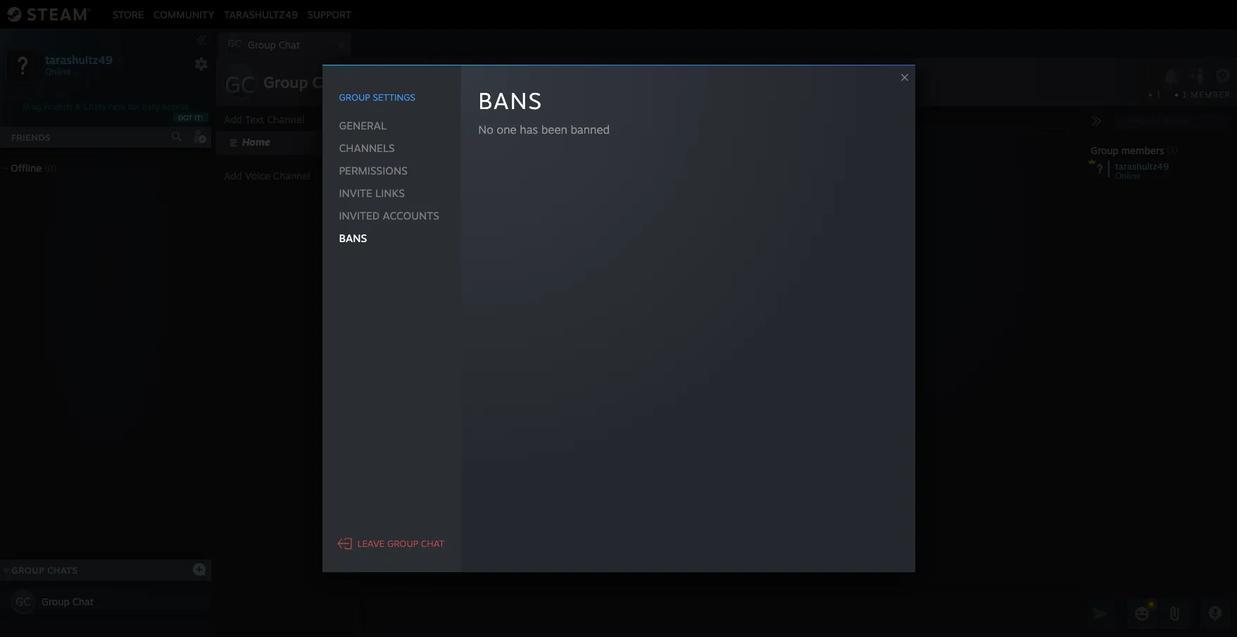Task type: locate. For each thing, give the bounding box(es) containing it.
None text field
[[361, 597, 1083, 632]]

chats
[[83, 101, 106, 112], [47, 565, 78, 576]]

drag
[[23, 101, 41, 112]]

1 vertical spatial add
[[224, 170, 242, 182]]

friends left &
[[44, 101, 72, 112]]

1
[[1157, 89, 1162, 100], [1183, 89, 1188, 100]]

1 horizontal spatial 1
[[1183, 89, 1188, 100]]

invited accounts
[[339, 209, 439, 223]]

channel for add text channel
[[267, 113, 305, 125]]

1 up filter by name text field
[[1157, 89, 1162, 100]]

group
[[248, 39, 276, 51], [263, 73, 308, 92], [339, 92, 370, 103], [1091, 144, 1119, 156], [387, 538, 418, 549], [12, 565, 44, 576], [42, 596, 70, 608]]

community link
[[149, 8, 219, 20]]

invited
[[339, 209, 380, 223]]

add
[[224, 113, 242, 125], [224, 170, 242, 182]]

collapse member list image
[[1091, 116, 1103, 127]]

group chat
[[263, 73, 347, 92], [42, 596, 94, 608]]

tarashultz49 link
[[219, 8, 303, 20]]

1 vertical spatial channel
[[273, 170, 311, 182]]

gc
[[228, 37, 241, 49], [225, 70, 256, 99], [16, 595, 31, 609]]

1 horizontal spatial tarashultz49
[[224, 8, 298, 20]]

drag friends & chats here for easy access
[[23, 101, 188, 112]]

0 horizontal spatial group chat
[[42, 596, 94, 608]]

1 vertical spatial chats
[[47, 565, 78, 576]]

support link
[[303, 8, 357, 20]]

group inside gc group chat
[[248, 39, 276, 51]]

friday,
[[530, 124, 552, 133]]

create a group chat image
[[192, 563, 206, 577]]

been
[[542, 123, 568, 137]]

one
[[497, 123, 517, 137]]

friends down drag
[[11, 132, 51, 143]]

2 1 from the left
[[1183, 89, 1188, 100]]

text
[[245, 113, 264, 125]]

1 horizontal spatial chats
[[83, 101, 106, 112]]

submit image
[[1093, 605, 1111, 623]]

1 vertical spatial tarashultz49
[[45, 52, 113, 67]]

tarashultz49 up gc group chat
[[224, 8, 298, 20]]

0 vertical spatial tarashultz49
[[224, 8, 298, 20]]

banned
[[571, 123, 610, 137]]

1 add from the top
[[224, 113, 242, 125]]

friends
[[44, 101, 72, 112], [11, 132, 51, 143]]

add text channel
[[224, 113, 305, 125]]

tarashultz49 down members at the top right of page
[[1116, 161, 1170, 172]]

members
[[1122, 144, 1165, 156]]

permissions
[[339, 164, 408, 178]]

group members
[[1091, 144, 1165, 156]]

group chat up 'unpin channel list' icon in the left of the page
[[263, 73, 347, 92]]

1 left member
[[1183, 89, 1188, 100]]

channel right text
[[267, 113, 305, 125]]

gc up text
[[225, 70, 256, 99]]

1 for 1
[[1157, 89, 1162, 100]]

collapse chats list image
[[0, 568, 16, 574]]

search my friends list image
[[170, 130, 183, 143]]

0 vertical spatial gc
[[228, 37, 241, 49]]

1 vertical spatial gc
[[225, 70, 256, 99]]

chat down the close this tab icon
[[313, 73, 347, 92]]

0 vertical spatial bans
[[479, 87, 543, 115]]

0 vertical spatial add
[[224, 113, 242, 125]]

1 member
[[1183, 89, 1231, 100]]

friday, november 17, 2023
[[530, 124, 620, 133]]

chat down tarashultz49 'link'
[[279, 39, 300, 51]]

manage notification settings image
[[1162, 68, 1180, 84]]

2 vertical spatial tarashultz49
[[1116, 161, 1170, 172]]

0 horizontal spatial bans
[[339, 232, 367, 245]]

0 horizontal spatial 1
[[1157, 89, 1162, 100]]

add a friend image
[[192, 129, 207, 144]]

1 vertical spatial bans
[[339, 232, 367, 245]]

chats right collapse chats list image
[[47, 565, 78, 576]]

member
[[1191, 89, 1231, 100]]

bans down invited
[[339, 232, 367, 245]]

17,
[[590, 124, 600, 133]]

1 1 from the left
[[1157, 89, 1162, 100]]

links
[[376, 187, 405, 200]]

easy
[[142, 101, 160, 112]]

manage friends list settings image
[[194, 57, 209, 71]]

bans up one
[[479, 87, 543, 115]]

channel right "voice"
[[273, 170, 311, 182]]

channel
[[267, 113, 305, 125], [273, 170, 311, 182]]

offline
[[11, 162, 42, 174]]

1 horizontal spatial group chat
[[263, 73, 347, 92]]

chats right &
[[83, 101, 106, 112]]

tarashultz49
[[224, 8, 298, 20], [45, 52, 113, 67], [1116, 161, 1170, 172]]

add left text
[[224, 113, 242, 125]]

chat right the leave
[[421, 538, 445, 549]]

add left "voice"
[[224, 170, 242, 182]]

leave group chat
[[358, 538, 445, 549]]

1 vertical spatial friends
[[11, 132, 51, 143]]

gc down tarashultz49 'link'
[[228, 37, 241, 49]]

gc down collapse chats list image
[[16, 595, 31, 609]]

2 add from the top
[[224, 170, 242, 182]]

chat
[[279, 39, 300, 51], [313, 73, 347, 92], [421, 538, 445, 549], [72, 596, 94, 608]]

tarashultz49 up &
[[45, 52, 113, 67]]

0 vertical spatial channel
[[267, 113, 305, 125]]

bans
[[479, 87, 543, 115], [339, 232, 367, 245]]

accounts
[[383, 209, 439, 223]]

support
[[308, 8, 352, 20]]

group chat down group chats
[[42, 596, 94, 608]]



Task type: describe. For each thing, give the bounding box(es) containing it.
general
[[339, 119, 387, 132]]

0 horizontal spatial tarashultz49
[[45, 52, 113, 67]]

2023
[[602, 124, 620, 133]]

access
[[162, 101, 188, 112]]

0 vertical spatial friends
[[44, 101, 72, 112]]

chat inside gc group chat
[[279, 39, 300, 51]]

2 horizontal spatial tarashultz49
[[1116, 161, 1170, 172]]

1 vertical spatial group chat
[[42, 596, 94, 608]]

has
[[520, 123, 538, 137]]

settings
[[373, 92, 416, 103]]

add for add text channel
[[224, 113, 242, 125]]

home
[[242, 136, 270, 148]]

here
[[108, 101, 126, 112]]

group settings
[[339, 92, 416, 103]]

channels
[[339, 142, 395, 155]]

no one has been banned
[[479, 123, 610, 137]]

&
[[75, 101, 81, 112]]

online
[[1116, 170, 1142, 181]]

0 vertical spatial group chat
[[263, 73, 347, 92]]

invite a friend to this group chat image
[[1189, 67, 1207, 85]]

add voice channel
[[224, 170, 311, 182]]

leave
[[358, 538, 385, 549]]

community
[[154, 8, 214, 20]]

1 for 1 member
[[1183, 89, 1188, 100]]

store
[[113, 8, 144, 20]]

unpin channel list image
[[333, 110, 351, 128]]

gc group chat
[[228, 37, 300, 51]]

group chats
[[12, 565, 78, 576]]

Filter by Name text field
[[1111, 113, 1232, 131]]

0 vertical spatial chats
[[83, 101, 106, 112]]

store link
[[108, 8, 149, 20]]

chat down group chats
[[72, 596, 94, 608]]

1 horizontal spatial bans
[[479, 87, 543, 115]]

channel for add voice channel
[[273, 170, 311, 182]]

november
[[554, 124, 588, 133]]

no
[[479, 123, 494, 137]]

0 horizontal spatial chats
[[47, 565, 78, 576]]

close this tab image
[[335, 41, 349, 49]]

manage group chat settings image
[[1216, 68, 1234, 86]]

gc inside gc group chat
[[228, 37, 241, 49]]

send special image
[[1167, 606, 1184, 623]]

add for add voice channel
[[224, 170, 242, 182]]

voice
[[245, 170, 270, 182]]

tarashultz49 online
[[1116, 161, 1170, 181]]

2 vertical spatial gc
[[16, 595, 31, 609]]

invite links
[[339, 187, 405, 200]]

invite
[[339, 187, 373, 200]]

for
[[128, 101, 139, 112]]



Task type: vqa. For each thing, say whether or not it's contained in the screenshot.
right Chats
yes



